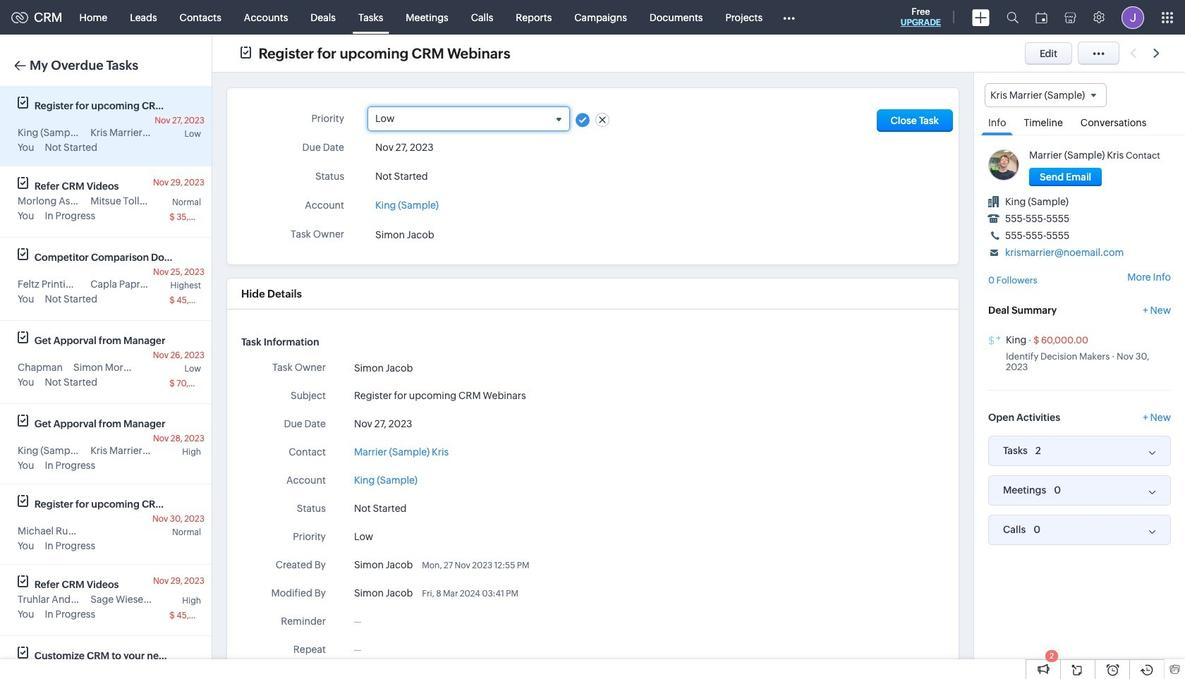Task type: locate. For each thing, give the bounding box(es) containing it.
calendar image
[[1036, 12, 1048, 23]]

create menu image
[[972, 9, 990, 26]]

profile element
[[1113, 0, 1153, 34]]

next record image
[[1153, 49, 1163, 58]]

None field
[[985, 83, 1107, 107], [375, 112, 562, 125], [985, 83, 1107, 107], [375, 112, 562, 125]]

None button
[[1029, 168, 1102, 186]]

Other Modules field
[[774, 6, 804, 29]]



Task type: describe. For each thing, give the bounding box(es) containing it.
previous record image
[[1130, 49, 1136, 58]]

search element
[[998, 0, 1027, 35]]

logo image
[[11, 12, 28, 23]]

search image
[[1007, 11, 1019, 23]]

create menu element
[[964, 0, 998, 34]]

profile image
[[1122, 6, 1144, 29]]



Task type: vqa. For each thing, say whether or not it's contained in the screenshot.
Profile Element
yes



